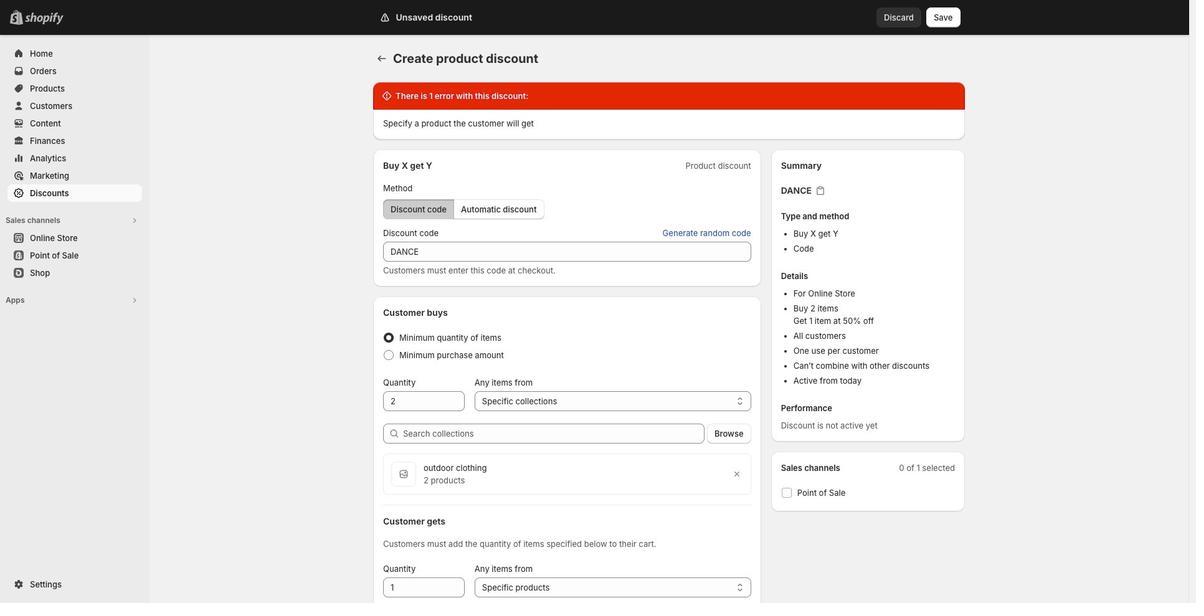 Task type: describe. For each thing, give the bounding box(es) containing it.
Search collections text field
[[403, 424, 705, 444]]

shopify image
[[25, 12, 64, 25]]



Task type: locate. For each thing, give the bounding box(es) containing it.
None text field
[[383, 242, 751, 262], [383, 578, 465, 598], [383, 242, 751, 262], [383, 578, 465, 598]]

None text field
[[383, 391, 465, 411]]



